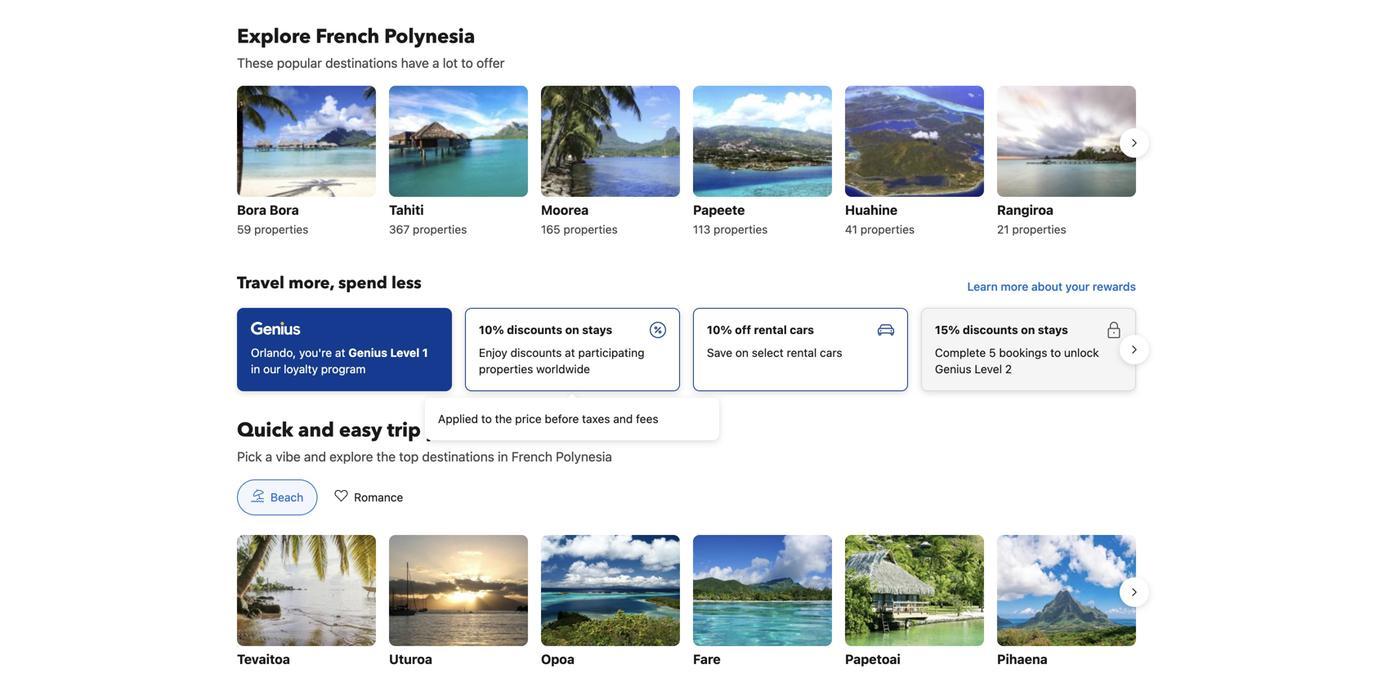 Task type: vqa. For each thing, say whether or not it's contained in the screenshot.
"Next?" at the bottom of page
no



Task type: describe. For each thing, give the bounding box(es) containing it.
level inside orlando, you're at genius level 1 in our loyalty program
[[390, 346, 420, 360]]

quick and easy trip planner pick a vibe and explore the top destinations in french polynesia
[[237, 417, 612, 465]]

1 horizontal spatial the
[[495, 412, 512, 426]]

1 horizontal spatial cars
[[820, 346, 842, 360]]

uturoa link
[[389, 535, 528, 673]]

spend
[[338, 272, 387, 295]]

bora bora 59 properties
[[237, 202, 308, 236]]

program
[[321, 362, 366, 376]]

destinations inside explore french polynesia these popular destinations have a lot to offer
[[325, 55, 398, 71]]

tevaitoa
[[237, 652, 290, 667]]

papeete 113 properties
[[693, 202, 768, 236]]

romance button
[[321, 480, 417, 516]]

10% for 10% off rental cars
[[707, 323, 732, 337]]

before
[[545, 412, 579, 426]]

stays for 10% discounts on stays
[[582, 323, 612, 337]]

region for travel more, spend less
[[224, 302, 1149, 398]]

pihaena link
[[997, 535, 1136, 673]]

genius inside complete 5 bookings to unlock genius level 2
[[935, 362, 972, 376]]

properties for rangiroa
[[1012, 223, 1066, 236]]

15% discounts on stays
[[935, 323, 1068, 337]]

a inside quick and easy trip planner pick a vibe and explore the top destinations in french polynesia
[[265, 449, 272, 465]]

opoa link
[[541, 535, 680, 673]]

french inside explore french polynesia these popular destinations have a lot to offer
[[316, 23, 379, 50]]

tahiti
[[389, 202, 424, 218]]

papetoai
[[845, 652, 901, 667]]

polynesia inside explore french polynesia these popular destinations have a lot to offer
[[384, 23, 475, 50]]

save
[[707, 346, 732, 360]]

you're
[[299, 346, 332, 360]]

properties for huahine
[[861, 223, 915, 236]]

huahine 41 properties
[[845, 202, 915, 236]]

uturoa
[[389, 652, 432, 667]]

save on select rental cars
[[707, 346, 842, 360]]

taxes
[[582, 412, 610, 426]]

price
[[515, 412, 542, 426]]

discounts inside enjoy discounts at participating properties worldwide
[[511, 346, 562, 360]]

rewards
[[1093, 280, 1136, 293]]

the inside quick and easy trip planner pick a vibe and explore the top destinations in french polynesia
[[377, 449, 396, 465]]

off
[[735, 323, 751, 337]]

enjoy
[[479, 346, 507, 360]]

complete
[[935, 346, 986, 360]]

quick
[[237, 417, 293, 444]]

opoa
[[541, 652, 575, 667]]

less
[[391, 272, 422, 295]]

10% off rental cars
[[707, 323, 814, 337]]

1 vertical spatial rental
[[787, 346, 817, 360]]

in inside orlando, you're at genius level 1 in our loyalty program
[[251, 362, 260, 376]]

tahiti 367 properties
[[389, 202, 467, 236]]

in inside quick and easy trip planner pick a vibe and explore the top destinations in french polynesia
[[498, 449, 508, 465]]

165
[[541, 223, 560, 236]]

orlando,
[[251, 346, 296, 360]]

region for explore french polynesia
[[224, 79, 1149, 246]]

learn more about your rewards link
[[961, 272, 1143, 302]]

huahine
[[845, 202, 898, 218]]

romance
[[354, 491, 403, 504]]

2 bora from the left
[[270, 202, 299, 218]]

fare link
[[693, 535, 832, 673]]

a inside explore french polynesia these popular destinations have a lot to offer
[[432, 55, 439, 71]]

participating
[[578, 346, 645, 360]]

lot
[[443, 55, 458, 71]]

french inside quick and easy trip planner pick a vibe and explore the top destinations in french polynesia
[[512, 449, 552, 465]]

tevaitoa link
[[237, 535, 376, 673]]

properties inside enjoy discounts at participating properties worldwide
[[479, 362, 533, 376]]

1 horizontal spatial on
[[736, 346, 749, 360]]

21
[[997, 223, 1009, 236]]

worldwide
[[536, 362, 590, 376]]

region containing tevaitoa
[[224, 529, 1149, 673]]

polynesia inside quick and easy trip planner pick a vibe and explore the top destinations in french polynesia
[[556, 449, 612, 465]]

papeete
[[693, 202, 745, 218]]

papetoai link
[[845, 535, 984, 673]]

rangiroa
[[997, 202, 1054, 218]]

explore
[[330, 449, 373, 465]]

learn more about your rewards
[[967, 280, 1136, 293]]

and right vibe
[[304, 449, 326, 465]]

popular
[[277, 55, 322, 71]]

5
[[989, 346, 996, 360]]

pihaena
[[997, 652, 1048, 667]]

applied
[[438, 412, 478, 426]]



Task type: locate. For each thing, give the bounding box(es) containing it.
rental
[[754, 323, 787, 337], [787, 346, 817, 360]]

1 horizontal spatial at
[[565, 346, 575, 360]]

1 vertical spatial the
[[377, 449, 396, 465]]

genius up program
[[348, 346, 387, 360]]

properties for tahiti
[[413, 223, 467, 236]]

stays for 15% discounts on stays
[[1038, 323, 1068, 337]]

367
[[389, 223, 410, 236]]

0 horizontal spatial on
[[565, 323, 579, 337]]

french up popular
[[316, 23, 379, 50]]

rental right select
[[787, 346, 817, 360]]

0 vertical spatial a
[[432, 55, 439, 71]]

0 horizontal spatial in
[[251, 362, 260, 376]]

0 vertical spatial the
[[495, 412, 512, 426]]

genius inside orlando, you're at genius level 1 in our loyalty program
[[348, 346, 387, 360]]

these
[[237, 55, 274, 71]]

0 horizontal spatial bora
[[237, 202, 266, 218]]

1 horizontal spatial polynesia
[[556, 449, 612, 465]]

on for bookings
[[1021, 323, 1035, 337]]

polynesia up have
[[384, 23, 475, 50]]

a
[[432, 55, 439, 71], [265, 449, 272, 465]]

15%
[[935, 323, 960, 337]]

0 horizontal spatial polynesia
[[384, 23, 475, 50]]

at for participating
[[565, 346, 575, 360]]

2 region from the top
[[224, 302, 1149, 398]]

properties for papeete
[[714, 223, 768, 236]]

1 vertical spatial polynesia
[[556, 449, 612, 465]]

to right applied in the left bottom of the page
[[481, 412, 492, 426]]

0 vertical spatial french
[[316, 23, 379, 50]]

0 vertical spatial to
[[461, 55, 473, 71]]

fare
[[693, 652, 721, 667]]

0 horizontal spatial french
[[316, 23, 379, 50]]

select
[[752, 346, 784, 360]]

10% for 10% discounts on stays
[[479, 323, 504, 337]]

0 vertical spatial polynesia
[[384, 23, 475, 50]]

at up worldwide
[[565, 346, 575, 360]]

1 vertical spatial genius
[[935, 362, 972, 376]]

0 vertical spatial destinations
[[325, 55, 398, 71]]

in down planner
[[498, 449, 508, 465]]

properties inside rangiroa 21 properties
[[1012, 223, 1066, 236]]

on right save
[[736, 346, 749, 360]]

properties down huahine at the right top
[[861, 223, 915, 236]]

properties inside huahine 41 properties
[[861, 223, 915, 236]]

properties down enjoy
[[479, 362, 533, 376]]

easy
[[339, 417, 382, 444]]

polynesia
[[384, 23, 475, 50], [556, 449, 612, 465]]

at inside enjoy discounts at participating properties worldwide
[[565, 346, 575, 360]]

a left vibe
[[265, 449, 272, 465]]

1
[[422, 346, 428, 360]]

1 vertical spatial region
[[224, 302, 1149, 398]]

vibe
[[276, 449, 301, 465]]

planner
[[426, 417, 499, 444]]

0 horizontal spatial genius
[[348, 346, 387, 360]]

1 vertical spatial to
[[1050, 346, 1061, 360]]

complete 5 bookings to unlock genius level 2
[[935, 346, 1099, 376]]

properties for moorea
[[563, 223, 618, 236]]

1 10% from the left
[[479, 323, 504, 337]]

your
[[1066, 280, 1090, 293]]

properties
[[254, 223, 308, 236], [413, 223, 467, 236], [563, 223, 618, 236], [714, 223, 768, 236], [861, 223, 915, 236], [1012, 223, 1066, 236], [479, 362, 533, 376]]

0 horizontal spatial 10%
[[479, 323, 504, 337]]

bora up travel
[[270, 202, 299, 218]]

2 10% from the left
[[707, 323, 732, 337]]

orlando, you're at genius level 1 in our loyalty program
[[251, 346, 428, 376]]

destinations inside quick and easy trip planner pick a vibe and explore the top destinations in french polynesia
[[422, 449, 494, 465]]

on up enjoy discounts at participating properties worldwide
[[565, 323, 579, 337]]

moorea
[[541, 202, 589, 218]]

0 horizontal spatial a
[[265, 449, 272, 465]]

properties down the moorea
[[563, 223, 618, 236]]

discounts for 5
[[963, 323, 1018, 337]]

1 vertical spatial a
[[265, 449, 272, 465]]

and up vibe
[[298, 417, 334, 444]]

have
[[401, 55, 429, 71]]

113
[[693, 223, 711, 236]]

0 vertical spatial in
[[251, 362, 260, 376]]

to left unlock
[[1050, 346, 1061, 360]]

10% discounts on stays
[[479, 323, 612, 337]]

level down 5
[[975, 362, 1002, 376]]

discounts for discounts
[[507, 323, 562, 337]]

beach
[[271, 491, 303, 504]]

0 vertical spatial cars
[[790, 323, 814, 337]]

properties down tahiti
[[413, 223, 467, 236]]

enjoy discounts at participating properties worldwide
[[479, 346, 645, 376]]

more,
[[288, 272, 334, 295]]

1 horizontal spatial genius
[[935, 362, 972, 376]]

cars
[[790, 323, 814, 337], [820, 346, 842, 360]]

about
[[1031, 280, 1063, 293]]

0 vertical spatial level
[[390, 346, 420, 360]]

region containing bora bora
[[224, 79, 1149, 246]]

a left lot
[[432, 55, 439, 71]]

0 horizontal spatial cars
[[790, 323, 814, 337]]

french
[[316, 23, 379, 50], [512, 449, 552, 465]]

and left fees
[[613, 412, 633, 426]]

tab list containing beach
[[224, 480, 430, 516]]

1 stays from the left
[[582, 323, 612, 337]]

moorea 165 properties
[[541, 202, 618, 236]]

1 vertical spatial in
[[498, 449, 508, 465]]

1 horizontal spatial stays
[[1038, 323, 1068, 337]]

0 horizontal spatial stays
[[582, 323, 612, 337]]

destinations down planner
[[422, 449, 494, 465]]

at inside orlando, you're at genius level 1 in our loyalty program
[[335, 346, 345, 360]]

10%
[[479, 323, 504, 337], [707, 323, 732, 337]]

properties down papeete
[[714, 223, 768, 236]]

stays up participating
[[582, 323, 612, 337]]

1 vertical spatial level
[[975, 362, 1002, 376]]

2 horizontal spatial to
[[1050, 346, 1061, 360]]

1 at from the left
[[335, 346, 345, 360]]

our
[[263, 362, 281, 376]]

at
[[335, 346, 345, 360], [565, 346, 575, 360]]

loyalty
[[284, 362, 318, 376]]

1 horizontal spatial destinations
[[422, 449, 494, 465]]

1 vertical spatial french
[[512, 449, 552, 465]]

discounts up 5
[[963, 323, 1018, 337]]

blue genius logo image
[[251, 322, 300, 335], [251, 322, 300, 335]]

more
[[1001, 280, 1028, 293]]

travel
[[237, 272, 284, 295]]

tab list
[[224, 480, 430, 516]]

the left top
[[377, 449, 396, 465]]

0 horizontal spatial to
[[461, 55, 473, 71]]

10% up enjoy
[[479, 323, 504, 337]]

cars right select
[[820, 346, 842, 360]]

2 horizontal spatial on
[[1021, 323, 1035, 337]]

trip
[[387, 417, 421, 444]]

0 horizontal spatial at
[[335, 346, 345, 360]]

in
[[251, 362, 260, 376], [498, 449, 508, 465]]

1 horizontal spatial 10%
[[707, 323, 732, 337]]

the
[[495, 412, 512, 426], [377, 449, 396, 465]]

learn
[[967, 280, 998, 293]]

properties inside tahiti 367 properties
[[413, 223, 467, 236]]

to right lot
[[461, 55, 473, 71]]

region containing 10% discounts on stays
[[224, 302, 1149, 398]]

and
[[613, 412, 633, 426], [298, 417, 334, 444], [304, 449, 326, 465]]

properties down rangiroa
[[1012, 223, 1066, 236]]

travel more, spend less
[[237, 272, 422, 295]]

rental up select
[[754, 323, 787, 337]]

explore
[[237, 23, 311, 50]]

level inside complete 5 bookings to unlock genius level 2
[[975, 362, 1002, 376]]

genius down the complete
[[935, 362, 972, 376]]

2
[[1005, 362, 1012, 376]]

in left our
[[251, 362, 260, 376]]

unlock
[[1064, 346, 1099, 360]]

0 vertical spatial rental
[[754, 323, 787, 337]]

1 horizontal spatial level
[[975, 362, 1002, 376]]

0 horizontal spatial the
[[377, 449, 396, 465]]

cars up save on select rental cars
[[790, 323, 814, 337]]

fees
[[636, 412, 658, 426]]

discounts up enjoy discounts at participating properties worldwide
[[507, 323, 562, 337]]

at up program
[[335, 346, 345, 360]]

bora
[[237, 202, 266, 218], [270, 202, 299, 218]]

1 horizontal spatial to
[[481, 412, 492, 426]]

2 vertical spatial to
[[481, 412, 492, 426]]

1 vertical spatial destinations
[[422, 449, 494, 465]]

discounts down 10% discounts on stays
[[511, 346, 562, 360]]

beach button
[[237, 480, 317, 516]]

bookings
[[999, 346, 1047, 360]]

1 bora from the left
[[237, 202, 266, 218]]

on up bookings
[[1021, 323, 1035, 337]]

stays up unlock
[[1038, 323, 1068, 337]]

3 region from the top
[[224, 529, 1149, 673]]

at for genius
[[335, 346, 345, 360]]

destinations left have
[[325, 55, 398, 71]]

properties inside bora bora 59 properties
[[254, 223, 308, 236]]

to inside complete 5 bookings to unlock genius level 2
[[1050, 346, 1061, 360]]

0 vertical spatial region
[[224, 79, 1149, 246]]

bora up the 59
[[237, 202, 266, 218]]

1 vertical spatial cars
[[820, 346, 842, 360]]

offer
[[477, 55, 505, 71]]

2 stays from the left
[[1038, 323, 1068, 337]]

top
[[399, 449, 419, 465]]

1 horizontal spatial french
[[512, 449, 552, 465]]

1 region from the top
[[224, 79, 1149, 246]]

to
[[461, 55, 473, 71], [1050, 346, 1061, 360], [481, 412, 492, 426]]

on for at
[[565, 323, 579, 337]]

pick
[[237, 449, 262, 465]]

0 vertical spatial genius
[[348, 346, 387, 360]]

1 horizontal spatial in
[[498, 449, 508, 465]]

to inside explore french polynesia these popular destinations have a lot to offer
[[461, 55, 473, 71]]

2 vertical spatial region
[[224, 529, 1149, 673]]

properties right the 59
[[254, 223, 308, 236]]

level
[[390, 346, 420, 360], [975, 362, 1002, 376]]

level left 1
[[390, 346, 420, 360]]

59
[[237, 223, 251, 236]]

rangiroa 21 properties
[[997, 202, 1066, 236]]

1 horizontal spatial bora
[[270, 202, 299, 218]]

explore french polynesia these popular destinations have a lot to offer
[[237, 23, 505, 71]]

1 horizontal spatial a
[[432, 55, 439, 71]]

region
[[224, 79, 1149, 246], [224, 302, 1149, 398], [224, 529, 1149, 673]]

2 at from the left
[[565, 346, 575, 360]]

0 horizontal spatial destinations
[[325, 55, 398, 71]]

applied to the price before taxes and fees
[[438, 412, 658, 426]]

the left price
[[495, 412, 512, 426]]

properties inside moorea 165 properties
[[563, 223, 618, 236]]

41
[[845, 223, 857, 236]]

french down price
[[512, 449, 552, 465]]

properties inside 'papeete 113 properties'
[[714, 223, 768, 236]]

discounts
[[507, 323, 562, 337], [963, 323, 1018, 337], [511, 346, 562, 360]]

on
[[565, 323, 579, 337], [1021, 323, 1035, 337], [736, 346, 749, 360]]

polynesia down taxes
[[556, 449, 612, 465]]

genius
[[348, 346, 387, 360], [935, 362, 972, 376]]

10% up save
[[707, 323, 732, 337]]

0 horizontal spatial level
[[390, 346, 420, 360]]



